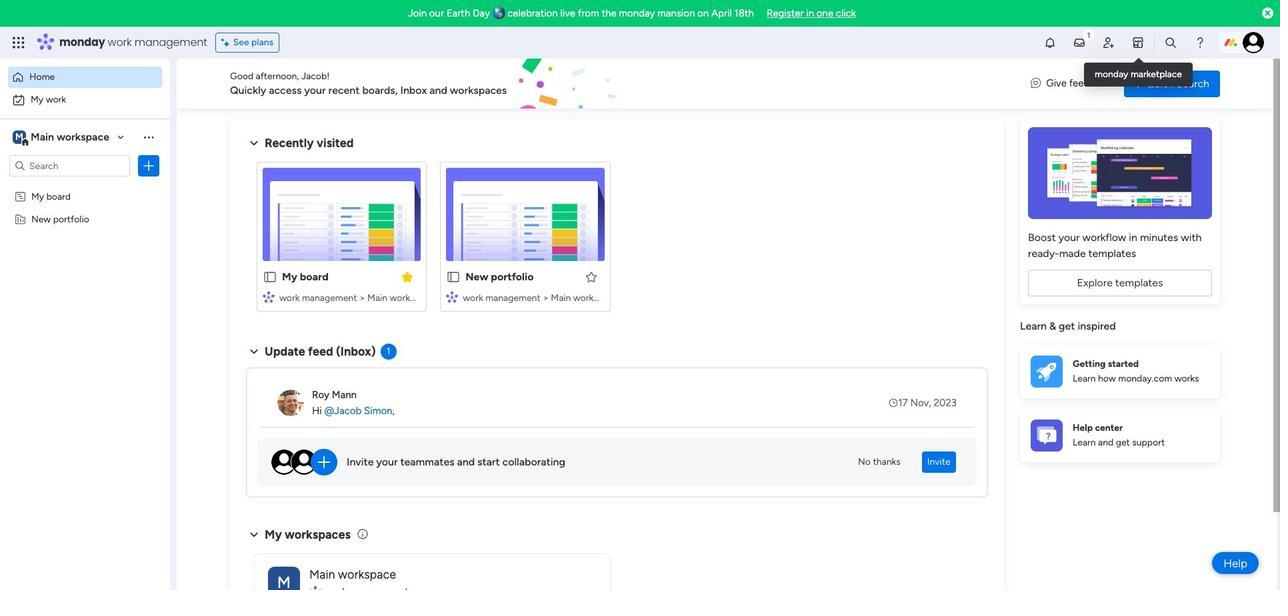 Task type: locate. For each thing, give the bounding box(es) containing it.
1 element
[[380, 344, 397, 360]]

invite members image
[[1102, 36, 1116, 49]]

0 vertical spatial workspace image
[[13, 130, 26, 145]]

select product image
[[12, 36, 25, 49]]

add to favorites image
[[584, 270, 598, 284]]

2 vertical spatial option
[[0, 184, 170, 187]]

update feed image
[[1073, 36, 1086, 49]]

0 horizontal spatial public board image
[[263, 270, 277, 285]]

remove from favorites image
[[401, 270, 414, 284]]

option
[[8, 67, 162, 88], [8, 89, 162, 111], [0, 184, 170, 187]]

quick search results list box
[[246, 151, 988, 328]]

jacob simon image
[[1243, 32, 1264, 53]]

getting started element
[[1020, 345, 1220, 398]]

1 horizontal spatial workspace image
[[268, 567, 300, 591]]

Search in workspace field
[[28, 158, 111, 174]]

list box
[[0, 182, 170, 410]]

1 horizontal spatial public board image
[[446, 270, 461, 285]]

notifications image
[[1044, 36, 1057, 49]]

close update feed (inbox) image
[[246, 344, 262, 360]]

workspace image
[[13, 130, 26, 145], [268, 567, 300, 591]]

roy mann image
[[277, 390, 304, 417]]

public board image for add to favorites icon at the left top of page
[[446, 270, 461, 285]]

1 public board image from the left
[[263, 270, 277, 285]]

1 vertical spatial option
[[8, 89, 162, 111]]

v2 user feedback image
[[1031, 76, 1041, 91]]

help center element
[[1020, 409, 1220, 462]]

2 public board image from the left
[[446, 270, 461, 285]]

templates image image
[[1032, 127, 1208, 219]]

public board image
[[263, 270, 277, 285], [446, 270, 461, 285]]



Task type: vqa. For each thing, say whether or not it's contained in the screenshot.
COMPONENT 'image' inside the "Quick Search Results" LIST BOX
no



Task type: describe. For each thing, give the bounding box(es) containing it.
workspace selection element
[[13, 129, 111, 147]]

help image
[[1194, 36, 1207, 49]]

close my workspaces image
[[246, 527, 262, 543]]

see plans image
[[221, 35, 233, 50]]

0 horizontal spatial workspace image
[[13, 130, 26, 145]]

options image
[[142, 159, 155, 173]]

close recently visited image
[[246, 135, 262, 151]]

v2 bolt switch image
[[1135, 76, 1143, 91]]

1 vertical spatial workspace image
[[268, 567, 300, 591]]

search everything image
[[1164, 36, 1178, 49]]

0 vertical spatial option
[[8, 67, 162, 88]]

public board image for remove from favorites icon
[[263, 270, 277, 285]]

workspace options image
[[142, 131, 155, 144]]

1 image
[[1083, 27, 1095, 42]]

monday marketplace image
[[1132, 36, 1145, 49]]



